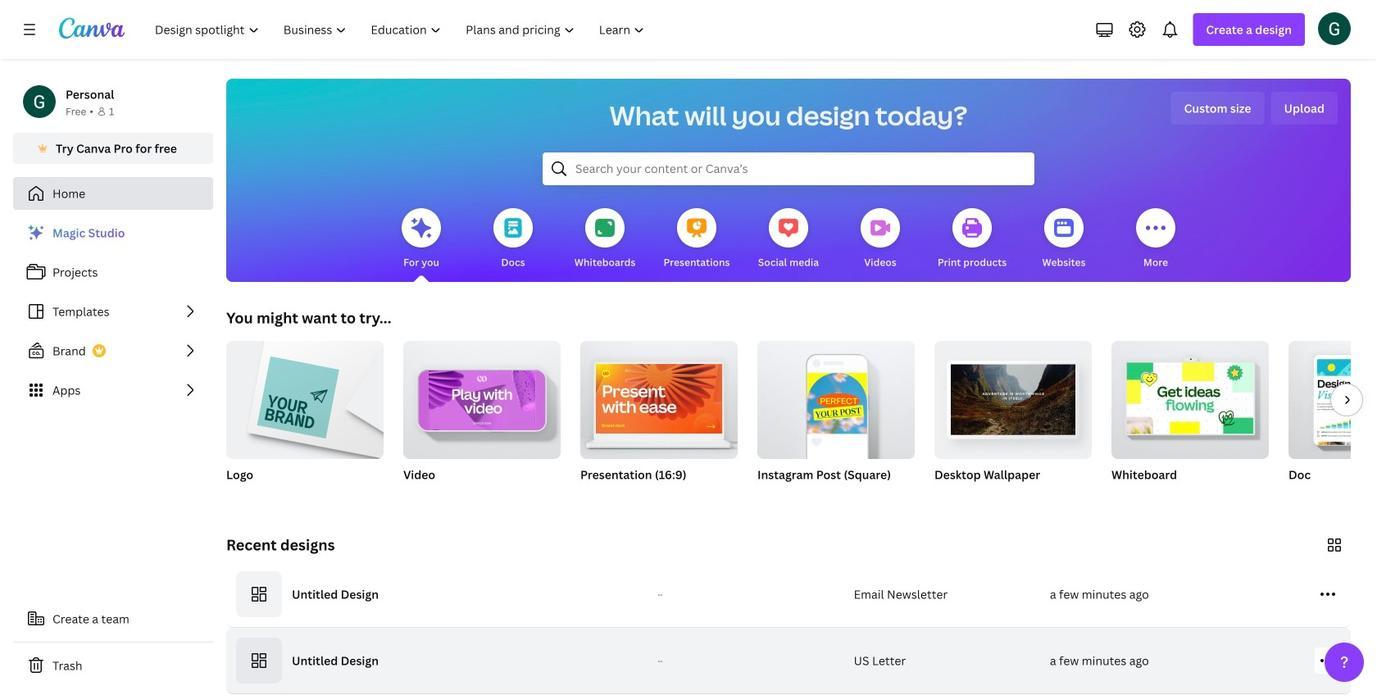 Task type: locate. For each thing, give the bounding box(es) containing it.
list
[[13, 216, 213, 407]]

None search field
[[543, 152, 1035, 185]]

group
[[226, 334, 384, 503], [226, 334, 384, 459], [403, 334, 561, 503], [403, 334, 561, 459], [580, 334, 738, 503], [580, 334, 738, 459], [1112, 334, 1269, 503], [1112, 334, 1269, 459], [757, 341, 915, 503], [757, 341, 915, 459], [935, 341, 1092, 503], [1289, 341, 1377, 503], [1289, 341, 1377, 459]]



Task type: describe. For each thing, give the bounding box(es) containing it.
greg robinson image
[[1318, 12, 1351, 45]]

top level navigation element
[[144, 13, 659, 46]]

Search search field
[[575, 153, 1002, 184]]



Task type: vqa. For each thing, say whether or not it's contained in the screenshot.
'Greg Robinson' icon
yes



